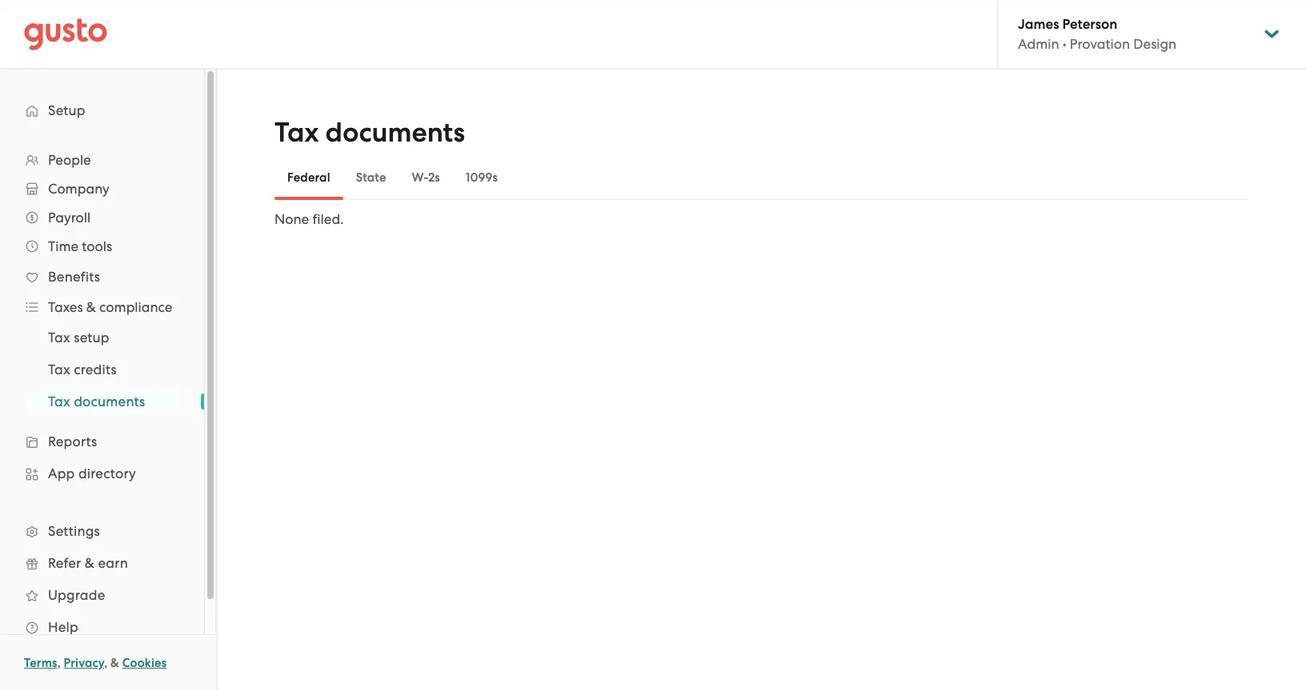 Task type: describe. For each thing, give the bounding box(es) containing it.
setup link
[[16, 96, 188, 125]]

tax setup link
[[29, 323, 188, 352]]

tax up federal
[[275, 116, 319, 149]]

james peterson admin • provation design
[[1018, 16, 1177, 52]]

tax for "tax setup" link
[[48, 330, 70, 346]]

privacy link
[[64, 656, 104, 671]]

1 , from the left
[[57, 656, 61, 671]]

upgrade
[[48, 587, 105, 603]]

setup
[[74, 330, 109, 346]]

1099s button
[[453, 158, 511, 197]]

state
[[356, 170, 386, 185]]

none
[[275, 211, 309, 227]]

1 horizontal spatial tax documents
[[275, 116, 465, 149]]

upgrade link
[[16, 581, 188, 610]]

credits
[[74, 362, 117, 378]]

terms link
[[24, 656, 57, 671]]

people button
[[16, 146, 188, 174]]

payroll button
[[16, 203, 188, 232]]

documents inside gusto navigation element
[[74, 394, 145, 410]]

w-
[[412, 170, 428, 185]]

app directory link
[[16, 459, 188, 488]]

list containing tax setup
[[0, 322, 204, 418]]

taxes & compliance
[[48, 299, 172, 315]]

•
[[1063, 36, 1067, 52]]

tax for "tax credits" link
[[48, 362, 70, 378]]

cookies
[[122, 656, 167, 671]]

2 , from the left
[[104, 656, 108, 671]]

earn
[[98, 555, 128, 571]]

reports link
[[16, 427, 188, 456]]

1099s
[[466, 170, 498, 185]]

tax for tax documents link
[[48, 394, 70, 410]]

benefits link
[[16, 263, 188, 291]]

terms
[[24, 656, 57, 671]]

privacy
[[64, 656, 104, 671]]

tax setup
[[48, 330, 109, 346]]

tax documents link
[[29, 387, 188, 416]]

home image
[[24, 18, 107, 50]]

refer
[[48, 555, 81, 571]]

provation
[[1070, 36, 1130, 52]]

taxes & compliance button
[[16, 293, 188, 322]]

company
[[48, 181, 109, 197]]

settings
[[48, 523, 100, 539]]



Task type: locate. For each thing, give the bounding box(es) containing it.
tax documents up state button
[[275, 116, 465, 149]]

james
[[1018, 16, 1059, 33]]

admin
[[1018, 36, 1059, 52]]

w-2s button
[[399, 158, 453, 197]]

& left cookies button
[[111, 656, 119, 671]]

1 vertical spatial tax documents
[[48, 394, 145, 410]]

1 horizontal spatial documents
[[325, 116, 465, 149]]

tax
[[275, 116, 319, 149], [48, 330, 70, 346], [48, 362, 70, 378], [48, 394, 70, 410]]

, down help link
[[104, 656, 108, 671]]

tools
[[82, 239, 112, 255]]

documents up state button
[[325, 116, 465, 149]]

& inside dropdown button
[[86, 299, 96, 315]]

0 horizontal spatial documents
[[74, 394, 145, 410]]

tax documents down credits
[[48, 394, 145, 410]]

tax forms tab list
[[275, 155, 1249, 200]]

& right taxes
[[86, 299, 96, 315]]

2 list from the top
[[0, 322, 204, 418]]

gusto navigation element
[[0, 69, 204, 669]]

list
[[0, 146, 204, 644], [0, 322, 204, 418]]

federal button
[[275, 158, 343, 197]]

compliance
[[99, 299, 172, 315]]

help
[[48, 619, 78, 635]]

& for compliance
[[86, 299, 96, 315]]

time tools button
[[16, 232, 188, 261]]

design
[[1134, 36, 1177, 52]]

tax left credits
[[48, 362, 70, 378]]

0 vertical spatial &
[[86, 299, 96, 315]]

1 vertical spatial &
[[85, 555, 95, 571]]

& left earn
[[85, 555, 95, 571]]

1 list from the top
[[0, 146, 204, 644]]

filed.
[[312, 211, 344, 227]]

tax documents
[[275, 116, 465, 149], [48, 394, 145, 410]]

documents down "tax credits" link
[[74, 394, 145, 410]]

company button
[[16, 174, 188, 203]]

refer & earn link
[[16, 549, 188, 578]]

time
[[48, 239, 79, 255]]

app
[[48, 466, 75, 482]]

benefits
[[48, 269, 100, 285]]

state button
[[343, 158, 399, 197]]

federal
[[287, 170, 330, 185]]

tax down tax credits
[[48, 394, 70, 410]]

tax documents inside tax documents link
[[48, 394, 145, 410]]

tax credits
[[48, 362, 117, 378]]

taxes
[[48, 299, 83, 315]]

settings link
[[16, 517, 188, 546]]

terms , privacy , & cookies
[[24, 656, 167, 671]]

setup
[[48, 102, 85, 118]]

refer & earn
[[48, 555, 128, 571]]

reports
[[48, 434, 97, 450]]

tax credits link
[[29, 355, 188, 384]]

tax down taxes
[[48, 330, 70, 346]]

, left privacy link
[[57, 656, 61, 671]]

& for earn
[[85, 555, 95, 571]]

&
[[86, 299, 96, 315], [85, 555, 95, 571], [111, 656, 119, 671]]

0 horizontal spatial ,
[[57, 656, 61, 671]]

1 horizontal spatial ,
[[104, 656, 108, 671]]

list containing people
[[0, 146, 204, 644]]

payroll
[[48, 210, 91, 226]]

0 vertical spatial documents
[[325, 116, 465, 149]]

app directory
[[48, 466, 136, 482]]

none filed.
[[275, 211, 344, 227]]

documents
[[325, 116, 465, 149], [74, 394, 145, 410]]

w-2s
[[412, 170, 440, 185]]

2 vertical spatial &
[[111, 656, 119, 671]]

0 horizontal spatial tax documents
[[48, 394, 145, 410]]

cookies button
[[122, 654, 167, 673]]

1 vertical spatial documents
[[74, 394, 145, 410]]

directory
[[78, 466, 136, 482]]

people
[[48, 152, 91, 168]]

time tools
[[48, 239, 112, 255]]

2s
[[428, 170, 440, 185]]

help link
[[16, 613, 188, 642]]

0 vertical spatial tax documents
[[275, 116, 465, 149]]

,
[[57, 656, 61, 671], [104, 656, 108, 671]]

peterson
[[1063, 16, 1118, 33]]



Task type: vqa. For each thing, say whether or not it's contained in the screenshot.
Workers' comp
no



